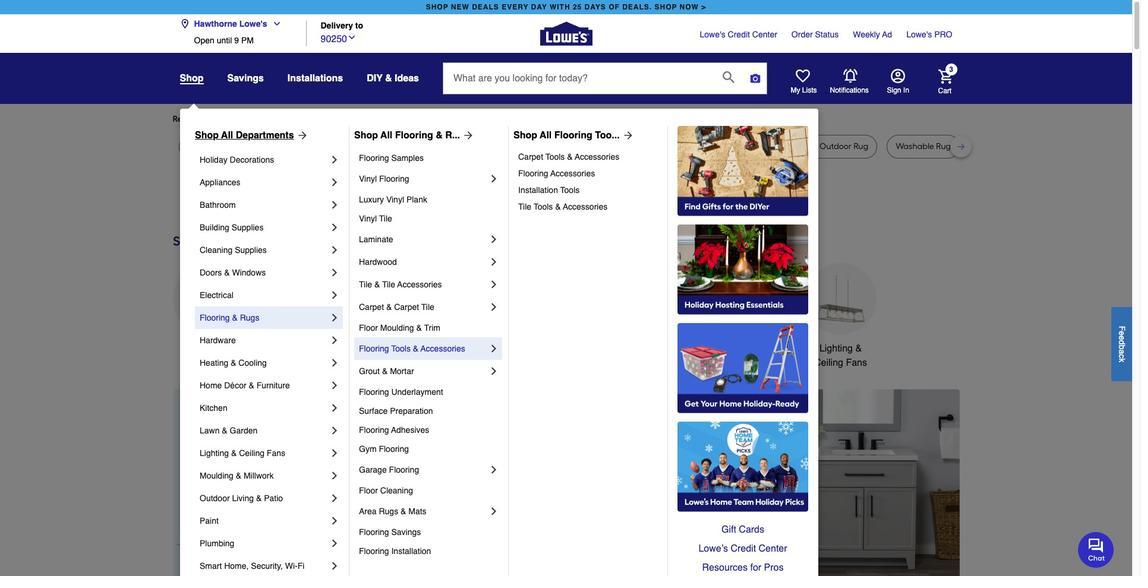 Task type: vqa. For each thing, say whether or not it's contained in the screenshot.
Hardware link
yes



Task type: locate. For each thing, give the bounding box(es) containing it.
1 horizontal spatial washable
[[896, 141, 934, 152]]

moulding
[[380, 323, 414, 333], [200, 471, 233, 481]]

faucets
[[480, 344, 513, 354]]

home décor & furniture link
[[200, 374, 329, 397]]

1 all from the left
[[221, 130, 233, 141]]

1 rug from the left
[[188, 141, 202, 152]]

vinyl down luxury
[[359, 214, 377, 223]]

1 floor from the top
[[359, 323, 378, 333]]

supplies up windows
[[235, 245, 267, 255]]

garage flooring link
[[359, 459, 488, 481]]

for up furniture
[[374, 114, 385, 124]]

fans
[[846, 358, 867, 368], [267, 449, 285, 458]]

accessories inside carpet tools & accessories link
[[575, 152, 619, 162]]

moulding & millwork link
[[200, 465, 329, 487]]

flooring underlayment
[[359, 388, 443, 397]]

1 horizontal spatial kitchen
[[445, 344, 477, 354]]

bathroom inside button
[[639, 344, 681, 354]]

2 floor from the top
[[359, 486, 378, 496]]

0 horizontal spatial smart
[[200, 562, 222, 571]]

for left pros
[[750, 563, 761, 574]]

holiday hosting essentials. image
[[678, 225, 808, 315]]

roth up 'flooring accessories'
[[510, 141, 527, 152]]

1 vertical spatial decorations
[[364, 358, 414, 368]]

1 washable from the left
[[691, 141, 729, 152]]

7 rug from the left
[[751, 141, 766, 152]]

chat invite button image
[[1078, 532, 1114, 568]]

accessories down trim
[[421, 344, 465, 354]]

2 horizontal spatial lowe's
[[907, 30, 932, 39]]

3 shop from the left
[[514, 130, 537, 141]]

shop all flooring & r... link
[[354, 128, 474, 143]]

center left "order"
[[752, 30, 777, 39]]

too...
[[595, 130, 620, 141]]

supplies up cleaning supplies
[[232, 223, 264, 232]]

shop up the allen and roth area rug
[[514, 130, 537, 141]]

1 horizontal spatial lowe's
[[700, 30, 726, 39]]

carpet for carpet tools & accessories
[[518, 152, 543, 162]]

luxury vinyl plank link
[[359, 190, 500, 209]]

weekly ad link
[[853, 29, 892, 40]]

0 horizontal spatial ceiling
[[239, 449, 264, 458]]

90250 button
[[321, 31, 357, 46]]

chevron right image for grout & mortar
[[488, 366, 500, 377]]

lighting & ceiling fans
[[814, 344, 867, 368], [200, 449, 285, 458]]

0 horizontal spatial lowe's
[[239, 19, 267, 29]]

christmas decorations
[[364, 344, 414, 368]]

arrow right image
[[460, 130, 474, 141], [620, 130, 634, 141], [938, 493, 950, 505]]

0 horizontal spatial you
[[281, 114, 295, 124]]

0 vertical spatial ceiling
[[814, 358, 843, 368]]

kitchen left faucets
[[445, 344, 477, 354]]

1 allen from the left
[[472, 141, 491, 152]]

cleaning
[[200, 245, 233, 255], [380, 486, 413, 496]]

rugs down electrical link at the left of the page
[[240, 313, 259, 323]]

0 horizontal spatial washable
[[691, 141, 729, 152]]

arrow right image
[[294, 130, 308, 141]]

camera image
[[750, 73, 761, 84]]

chevron right image for home décor & furniture
[[329, 380, 341, 392]]

lists
[[802, 86, 817, 95]]

chevron right image for appliances
[[329, 177, 341, 188]]

floor up area
[[359, 486, 378, 496]]

flooring tools & accessories link
[[359, 338, 488, 360]]

1 vertical spatial home
[[200, 381, 222, 391]]

floor for floor moulding & trim
[[359, 323, 378, 333]]

1 vertical spatial rugs
[[379, 507, 398, 517]]

lowe's home improvement logo image
[[540, 7, 592, 60]]

1 horizontal spatial home
[[752, 344, 777, 354]]

lowe's home improvement cart image
[[938, 69, 953, 84]]

accessories inside tile tools & accessories link
[[563, 202, 608, 212]]

outdoor
[[200, 494, 230, 503]]

chevron down image
[[267, 19, 282, 29]]

mortar
[[390, 367, 414, 376]]

2 you from the left
[[386, 114, 400, 124]]

1 vertical spatial bathroom
[[639, 344, 681, 354]]

savings down pm
[[227, 73, 264, 84]]

2 and from the left
[[612, 141, 627, 152]]

0 vertical spatial appliances
[[200, 178, 240, 187]]

appliances inside appliances link
[[200, 178, 240, 187]]

1 vertical spatial credit
[[731, 544, 756, 555]]

now
[[680, 3, 699, 11]]

accessories down carpet tools & accessories
[[550, 169, 595, 178]]

2 shop from the left
[[354, 130, 378, 141]]

rug
[[188, 141, 202, 152], [245, 141, 260, 152], [262, 141, 276, 152], [324, 141, 338, 152], [549, 141, 564, 152], [649, 141, 663, 152], [751, 141, 766, 152], [854, 141, 868, 152], [936, 141, 951, 152]]

accessories inside tile & tile accessories "link"
[[397, 280, 442, 289]]

flooring down recommended searches for you heading
[[554, 130, 592, 141]]

preparation
[[390, 407, 433, 416]]

day
[[531, 3, 547, 11]]

credit up 'search' icon
[[728, 30, 750, 39]]

all down recommended searches for you heading
[[540, 130, 552, 141]]

floor up christmas
[[359, 323, 378, 333]]

ceiling
[[814, 358, 843, 368], [239, 449, 264, 458]]

flooring savings
[[359, 528, 421, 537]]

2 roth from the left
[[629, 141, 647, 152]]

all for shop all departments
[[221, 130, 233, 141]]

1 horizontal spatial decorations
[[364, 358, 414, 368]]

kitchen link
[[200, 397, 329, 420]]

0 horizontal spatial lighting
[[200, 449, 229, 458]]

supplies for cleaning supplies
[[235, 245, 267, 255]]

order status link
[[792, 29, 839, 40]]

chevron right image for kitchen
[[329, 402, 341, 414]]

accessories for tile tools & accessories
[[563, 202, 608, 212]]

chevron right image for flooring tools & accessories
[[488, 343, 500, 355]]

cleaning down building
[[200, 245, 233, 255]]

accessories for flooring tools & accessories
[[421, 344, 465, 354]]

2 e from the top
[[1117, 336, 1127, 340]]

supplies for building supplies
[[232, 223, 264, 232]]

accessories inside "flooring accessories" link
[[550, 169, 595, 178]]

0 vertical spatial rugs
[[240, 313, 259, 323]]

flooring up luxury vinyl plank
[[379, 174, 409, 184]]

décor
[[224, 381, 246, 391]]

wi-
[[285, 562, 298, 571]]

roth up "flooring accessories" link
[[629, 141, 647, 152]]

center up pros
[[759, 544, 787, 555]]

heating & cooling link
[[200, 352, 329, 374]]

1 vertical spatial kitchen
[[200, 404, 227, 413]]

weekly ad
[[853, 30, 892, 39]]

4 rug from the left
[[324, 141, 338, 152]]

1 horizontal spatial all
[[380, 130, 392, 141]]

1 horizontal spatial smart
[[724, 344, 749, 354]]

lighting & ceiling fans inside button
[[814, 344, 867, 368]]

0 vertical spatial vinyl
[[359, 174, 377, 184]]

installation down 'flooring accessories'
[[518, 185, 558, 195]]

credit up resources for pros link at the right of page
[[731, 544, 756, 555]]

tools up the 'tile tools & accessories'
[[560, 185, 580, 195]]

0 vertical spatial installation
[[518, 185, 558, 195]]

tools for tile
[[534, 202, 553, 212]]

suggestions
[[326, 114, 372, 124]]

washable for washable area rug
[[691, 141, 729, 152]]

allen down too...
[[591, 141, 610, 152]]

0 horizontal spatial shop
[[195, 130, 219, 141]]

recommended searches for you
[[173, 114, 295, 124]]

carpet for carpet & carpet tile
[[359, 303, 384, 312]]

accessories up "flooring accessories" link
[[575, 152, 619, 162]]

2 horizontal spatial all
[[540, 130, 552, 141]]

0 vertical spatial savings
[[227, 73, 264, 84]]

0 horizontal spatial area
[[304, 141, 322, 152]]

flooring down the surface
[[359, 426, 389, 435]]

all up furniture
[[380, 130, 392, 141]]

vinyl for vinyl tile
[[359, 214, 377, 223]]

accessories for tile & tile accessories
[[397, 280, 442, 289]]

area rug
[[304, 141, 338, 152]]

lowe's for lowe's pro
[[907, 30, 932, 39]]

1 e from the top
[[1117, 331, 1127, 336]]

kitchen inside kitchen link
[[200, 404, 227, 413]]

smart home button
[[715, 263, 786, 356]]

home
[[752, 344, 777, 354], [200, 381, 222, 391]]

smart for smart home
[[724, 344, 749, 354]]

luxury
[[359, 195, 384, 204]]

1 vertical spatial smart
[[200, 562, 222, 571]]

laminate link
[[359, 228, 488, 251]]

0 vertical spatial credit
[[728, 30, 750, 39]]

savings up the flooring installation
[[391, 528, 421, 537]]

0 horizontal spatial decorations
[[230, 155, 274, 165]]

decorations down rug rug
[[230, 155, 274, 165]]

9
[[234, 36, 239, 45]]

chevron right image for outdoor living & patio
[[329, 493, 341, 505]]

my lists link
[[791, 69, 817, 95]]

1 you from the left
[[281, 114, 295, 124]]

kitchen for kitchen faucets
[[445, 344, 477, 354]]

flooring accessories
[[518, 169, 595, 178]]

fans inside button
[[846, 358, 867, 368]]

area
[[359, 507, 377, 517]]

you up arrow right image
[[281, 114, 295, 124]]

tools for installation
[[560, 185, 580, 195]]

lowe's left pro
[[907, 30, 932, 39]]

1 and from the left
[[493, 141, 508, 152]]

1 roth from the left
[[510, 141, 527, 152]]

0 vertical spatial lighting
[[820, 344, 853, 354]]

3 area from the left
[[731, 141, 749, 152]]

1 horizontal spatial allen
[[591, 141, 610, 152]]

floor cleaning link
[[359, 481, 500, 500]]

installation down flooring savings link
[[391, 547, 431, 556]]

cards
[[739, 525, 764, 536]]

luxury vinyl plank
[[359, 195, 427, 204]]

ideas
[[395, 73, 419, 84]]

1 horizontal spatial area
[[529, 141, 547, 152]]

indoor
[[793, 141, 818, 152]]

lowe's home improvement notification center image
[[843, 69, 857, 83]]

1 horizontal spatial you
[[386, 114, 400, 124]]

open
[[194, 36, 214, 45]]

tile up floor moulding & trim link
[[421, 303, 434, 312]]

0 horizontal spatial and
[[493, 141, 508, 152]]

chevron right image for building supplies
[[329, 222, 341, 234]]

center
[[752, 30, 777, 39], [759, 544, 787, 555]]

0 vertical spatial decorations
[[230, 155, 274, 165]]

0 horizontal spatial fans
[[267, 449, 285, 458]]

arrow right image inside shop all flooring & r... link
[[460, 130, 474, 141]]

0 horizontal spatial savings
[[227, 73, 264, 84]]

shop left the new
[[426, 3, 449, 11]]

cleaning up area rugs & mats
[[380, 486, 413, 496]]

decorations for christmas
[[364, 358, 414, 368]]

recommended searches for you heading
[[173, 114, 960, 125]]

0 vertical spatial supplies
[[232, 223, 264, 232]]

& inside "link"
[[374, 280, 380, 289]]

6 rug from the left
[[649, 141, 663, 152]]

0 horizontal spatial lighting & ceiling fans
[[200, 449, 285, 458]]

decorations inside button
[[364, 358, 414, 368]]

0 horizontal spatial cleaning
[[200, 245, 233, 255]]

1 horizontal spatial shop
[[655, 3, 677, 11]]

chevron right image for plumbing
[[329, 538, 341, 550]]

None search field
[[443, 62, 767, 105]]

appliances up heating
[[185, 344, 232, 354]]

surface preparation
[[359, 407, 433, 416]]

1 horizontal spatial fans
[[846, 358, 867, 368]]

0 horizontal spatial bathroom
[[200, 200, 236, 210]]

outdoor
[[820, 141, 852, 152]]

credit for lowe's
[[728, 30, 750, 39]]

e up d
[[1117, 331, 1127, 336]]

accessories inside flooring tools & accessories link
[[421, 344, 465, 354]]

paint link
[[200, 510, 329, 533]]

chevron right image for cleaning supplies
[[329, 244, 341, 256]]

1 shop from the left
[[195, 130, 219, 141]]

vinyl for vinyl flooring
[[359, 174, 377, 184]]

tools down floor moulding & trim
[[391, 344, 411, 354]]

tile down installation tools at the top of the page
[[518, 202, 531, 212]]

vinyl up luxury
[[359, 174, 377, 184]]

1 horizontal spatial arrow right image
[[620, 130, 634, 141]]

0 horizontal spatial installation
[[391, 547, 431, 556]]

deals
[[472, 3, 499, 11]]

lowe's
[[699, 544, 728, 555]]

0 horizontal spatial carpet
[[359, 303, 384, 312]]

living
[[232, 494, 254, 503]]

1 vertical spatial supplies
[[235, 245, 267, 255]]

0 vertical spatial center
[[752, 30, 777, 39]]

all for shop all flooring too...
[[540, 130, 552, 141]]

washable area rug
[[691, 141, 766, 152]]

smart inside button
[[724, 344, 749, 354]]

shop up 5x8
[[195, 130, 219, 141]]

0 horizontal spatial arrow right image
[[460, 130, 474, 141]]

kitchen for kitchen
[[200, 404, 227, 413]]

1 horizontal spatial roth
[[629, 141, 647, 152]]

floor
[[359, 323, 378, 333], [359, 486, 378, 496]]

0 horizontal spatial roth
[[510, 141, 527, 152]]

decorations
[[230, 155, 274, 165], [364, 358, 414, 368]]

rug rug
[[245, 141, 276, 152]]

and
[[493, 141, 508, 152], [612, 141, 627, 152]]

lowe's wishes you and your family a happy hanukkah. image
[[173, 190, 960, 219]]

rugs down arrow left image
[[379, 507, 398, 517]]

decorations down christmas
[[364, 358, 414, 368]]

chevron right image for bathroom
[[329, 199, 341, 211]]

2 allen from the left
[[591, 141, 610, 152]]

gift
[[722, 525, 736, 536]]

holiday decorations
[[200, 155, 274, 165]]

lowe's down >
[[700, 30, 726, 39]]

allen right desk
[[472, 141, 491, 152]]

1 horizontal spatial installation
[[518, 185, 558, 195]]

1 horizontal spatial shop
[[354, 130, 378, 141]]

carpet & carpet tile
[[359, 303, 434, 312]]

chevron right image for lighting & ceiling fans
[[329, 448, 341, 459]]

1 horizontal spatial ceiling
[[814, 358, 843, 368]]

3 all from the left
[[540, 130, 552, 141]]

flooring up "grout"
[[359, 344, 389, 354]]

arrow right image inside shop all flooring too... link
[[620, 130, 634, 141]]

& inside button
[[385, 73, 392, 84]]

moulding down 'carpet & carpet tile'
[[380, 323, 414, 333]]

kitchen up lawn
[[200, 404, 227, 413]]

floor moulding & trim
[[359, 323, 440, 333]]

chevron right image for flooring & rugs
[[329, 312, 341, 324]]

flooring inside 'link'
[[359, 426, 389, 435]]

1 vertical spatial center
[[759, 544, 787, 555]]

0 horizontal spatial all
[[221, 130, 233, 141]]

0 horizontal spatial kitchen
[[200, 404, 227, 413]]

>
[[702, 3, 706, 11]]

e up b
[[1117, 336, 1127, 340]]

appliances down holiday
[[200, 178, 240, 187]]

0 vertical spatial moulding
[[380, 323, 414, 333]]

garden
[[230, 426, 258, 436]]

shop for shop all flooring too...
[[514, 130, 537, 141]]

ceiling inside button
[[814, 358, 843, 368]]

1 horizontal spatial and
[[612, 141, 627, 152]]

shop down 'more suggestions for you' link on the top of page
[[354, 130, 378, 141]]

0 vertical spatial floor
[[359, 323, 378, 333]]

for for suggestions
[[374, 114, 385, 124]]

tile tools & accessories link
[[518, 199, 659, 215]]

0 horizontal spatial home
[[200, 381, 222, 391]]

tools down installation tools at the top of the page
[[534, 202, 553, 212]]

2 vertical spatial vinyl
[[359, 214, 377, 223]]

outdoor living & patio link
[[200, 487, 329, 510]]

accessories down hardwood link
[[397, 280, 442, 289]]

deals.
[[622, 3, 652, 11]]

2 area from the left
[[529, 141, 547, 152]]

2 horizontal spatial shop
[[514, 130, 537, 141]]

shop 25 days of deals by category image
[[173, 231, 960, 251]]

for up departments
[[268, 114, 279, 124]]

flooring underlayment link
[[359, 383, 500, 402]]

& inside lighting & ceiling fans
[[856, 344, 862, 354]]

0 vertical spatial lighting & ceiling fans
[[814, 344, 867, 368]]

2 horizontal spatial area
[[731, 141, 749, 152]]

appliances inside appliances button
[[185, 344, 232, 354]]

shop
[[426, 3, 449, 11], [655, 3, 677, 11]]

flooring down flooring adhesives at the bottom
[[379, 445, 409, 454]]

area rugs & mats link
[[359, 500, 488, 523]]

lighting inside button
[[820, 344, 853, 354]]

tools
[[546, 152, 565, 162], [560, 185, 580, 195], [534, 202, 553, 212], [391, 344, 411, 354]]

0 vertical spatial home
[[752, 344, 777, 354]]

flooring installation link
[[359, 542, 500, 561]]

kitchen faucets button
[[444, 263, 515, 356]]

floor inside 'link'
[[359, 486, 378, 496]]

3 rug from the left
[[262, 141, 276, 152]]

cart
[[938, 86, 952, 95]]

d
[[1117, 340, 1127, 345]]

1 horizontal spatial bathroom
[[639, 344, 681, 354]]

lighting
[[820, 344, 853, 354], [200, 449, 229, 458]]

tools for flooring
[[391, 344, 411, 354]]

1 horizontal spatial lighting
[[820, 344, 853, 354]]

recommended
[[173, 114, 230, 124]]

moulding up outdoor
[[200, 471, 233, 481]]

1 vertical spatial installation
[[391, 547, 431, 556]]

chevron right image for laminate
[[488, 234, 500, 245]]

shop all departments
[[195, 130, 294, 141]]

chevron down image
[[347, 32, 357, 42]]

0 horizontal spatial for
[[268, 114, 279, 124]]

rug 5x8
[[188, 141, 217, 152]]

1 horizontal spatial cleaning
[[380, 486, 413, 496]]

0 vertical spatial fans
[[846, 358, 867, 368]]

0 vertical spatial bathroom
[[200, 200, 236, 210]]

1 vertical spatial appliances
[[185, 344, 232, 354]]

2 horizontal spatial carpet
[[518, 152, 543, 162]]

0 vertical spatial kitchen
[[445, 344, 477, 354]]

lowe's home improvement account image
[[891, 69, 905, 83]]

kitchen inside kitchen faucets button
[[445, 344, 477, 354]]

1 vertical spatial floor
[[359, 486, 378, 496]]

chevron right image for area rugs & mats
[[488, 506, 500, 518]]

flooring down furniture
[[359, 153, 389, 163]]

flooring & rugs
[[200, 313, 259, 323]]

all down recommended searches for you
[[221, 130, 233, 141]]

0 horizontal spatial shop
[[426, 3, 449, 11]]

chevron right image
[[329, 154, 341, 166], [329, 177, 341, 188], [488, 234, 500, 245], [329, 267, 341, 279], [488, 279, 500, 291], [329, 335, 341, 347], [488, 366, 500, 377], [329, 448, 341, 459], [488, 506, 500, 518], [329, 561, 341, 572]]

tile down hardwood
[[359, 280, 372, 289]]

0 vertical spatial smart
[[724, 344, 749, 354]]

0 horizontal spatial moulding
[[200, 471, 233, 481]]

vinyl left plank
[[386, 195, 404, 204]]

0 horizontal spatial allen
[[472, 141, 491, 152]]

holiday decorations link
[[200, 149, 329, 171]]

1 vertical spatial cleaning
[[380, 486, 413, 496]]

shop for shop all departments
[[195, 130, 219, 141]]

center for lowe's credit center
[[752, 30, 777, 39]]

shop left 'now' in the top of the page
[[655, 3, 677, 11]]

lowe's up pm
[[239, 19, 267, 29]]

accessories down installation tools link
[[563, 202, 608, 212]]

1 horizontal spatial for
[[374, 114, 385, 124]]

2 all from the left
[[380, 130, 392, 141]]

2 washable from the left
[[896, 141, 934, 152]]

lowe's home improvement lists image
[[796, 69, 810, 83]]

chevron right image
[[488, 173, 500, 185], [329, 199, 341, 211], [329, 222, 341, 234], [329, 244, 341, 256], [488, 256, 500, 268], [329, 289, 341, 301], [488, 301, 500, 313], [329, 312, 341, 324], [488, 343, 500, 355], [329, 357, 341, 369], [329, 380, 341, 392], [329, 402, 341, 414], [329, 425, 341, 437], [488, 464, 500, 476], [329, 470, 341, 482], [329, 493, 341, 505], [329, 515, 341, 527], [329, 538, 341, 550]]

1 horizontal spatial moulding
[[380, 323, 414, 333]]

you up shop all flooring & r...
[[386, 114, 400, 124]]

tools up 'flooring accessories'
[[546, 152, 565, 162]]

1 vertical spatial fans
[[267, 449, 285, 458]]

diy & ideas button
[[367, 68, 419, 89]]



Task type: describe. For each thing, give the bounding box(es) containing it.
chevron right image for moulding & millwork
[[329, 470, 341, 482]]

flooring down electrical
[[200, 313, 230, 323]]

sign in
[[887, 86, 909, 95]]

f e e d b a c k
[[1117, 326, 1127, 362]]

smart for smart home, security, wi-fi
[[200, 562, 222, 571]]

2 shop from the left
[[655, 3, 677, 11]]

installation tools
[[518, 185, 580, 195]]

chevron right image for smart home, security, wi-fi
[[329, 561, 341, 572]]

moulding inside floor moulding & trim link
[[380, 323, 414, 333]]

paint
[[200, 517, 219, 526]]

location image
[[180, 19, 189, 29]]

grout & mortar
[[359, 367, 414, 376]]

chevron right image for paint
[[329, 515, 341, 527]]

plumbing link
[[200, 533, 329, 555]]

building
[[200, 223, 229, 232]]

in
[[903, 86, 909, 95]]

lowe's credit center
[[700, 30, 777, 39]]

order
[[792, 30, 813, 39]]

decorations for holiday
[[230, 155, 274, 165]]

holiday
[[200, 155, 227, 165]]

hardwood link
[[359, 251, 488, 273]]

arrow left image
[[394, 493, 406, 505]]

shop
[[180, 73, 204, 84]]

flooring up installation tools at the top of the page
[[518, 169, 548, 178]]

for for searches
[[268, 114, 279, 124]]

1 vertical spatial vinyl
[[386, 195, 404, 204]]

2 rug from the left
[[245, 141, 260, 152]]

surface
[[359, 407, 388, 416]]

you for recommended searches for you
[[281, 114, 295, 124]]

christmas decorations button
[[353, 263, 425, 370]]

scroll to item #4 image
[[697, 575, 728, 577]]

2 horizontal spatial arrow right image
[[938, 493, 950, 505]]

shop all flooring & r...
[[354, 130, 460, 141]]

8 rug from the left
[[854, 141, 868, 152]]

gym
[[359, 445, 377, 454]]

9 rug from the left
[[936, 141, 951, 152]]

chevron right image for holiday decorations
[[329, 154, 341, 166]]

flooring up floor cleaning
[[389, 465, 419, 475]]

tile up 'carpet & carpet tile'
[[382, 280, 395, 289]]

tile & tile accessories
[[359, 280, 442, 289]]

appliances button
[[173, 263, 244, 356]]

tile tools & accessories
[[518, 202, 608, 212]]

bathroom link
[[200, 194, 329, 216]]

home inside home décor & furniture link
[[200, 381, 222, 391]]

2 horizontal spatial for
[[750, 563, 761, 574]]

chevron right image for doors & windows
[[329, 267, 341, 279]]

mats
[[408, 507, 427, 517]]

vinyl flooring
[[359, 174, 409, 184]]

chevron right image for vinyl flooring
[[488, 173, 500, 185]]

plank
[[406, 195, 427, 204]]

shop all flooring too...
[[514, 130, 620, 141]]

floor moulding & trim link
[[359, 319, 500, 338]]

grout & mortar link
[[359, 360, 488, 383]]

1 area from the left
[[304, 141, 322, 152]]

carpet tools & accessories
[[518, 152, 619, 162]]

fi
[[298, 562, 305, 571]]

chevron right image for tile & tile accessories
[[488, 279, 500, 291]]

surface preparation link
[[359, 402, 500, 421]]

installation tools link
[[518, 182, 659, 199]]

allen for allen and roth rug
[[591, 141, 610, 152]]

chevron right image for carpet & carpet tile
[[488, 301, 500, 313]]

and for allen and roth area rug
[[493, 141, 508, 152]]

arrow right image for shop all flooring & r...
[[460, 130, 474, 141]]

lowe's for lowe's credit center
[[700, 30, 726, 39]]

flooring installation
[[359, 547, 431, 556]]

laminate
[[359, 235, 393, 244]]

allen and roth rug
[[591, 141, 663, 152]]

you for more suggestions for you
[[386, 114, 400, 124]]

5x8
[[204, 141, 217, 152]]

flooring up the surface
[[359, 388, 389, 397]]

plumbing
[[200, 539, 234, 549]]

carpet tools & accessories link
[[518, 149, 659, 165]]

k
[[1117, 358, 1127, 362]]

1 horizontal spatial rugs
[[379, 507, 398, 517]]

chevron right image for hardware
[[329, 335, 341, 347]]

Search Query text field
[[443, 63, 713, 94]]

flooring down area
[[359, 528, 389, 537]]

washable for washable rug
[[896, 141, 934, 152]]

home,
[[224, 562, 249, 571]]

more suggestions for you link
[[304, 114, 410, 125]]

every
[[502, 3, 529, 11]]

1 vertical spatial lighting
[[200, 449, 229, 458]]

roth for area
[[510, 141, 527, 152]]

lowe's credit center link
[[678, 540, 808, 559]]

tile down luxury vinyl plank
[[379, 214, 392, 223]]

status
[[815, 30, 839, 39]]

accessories for carpet tools & accessories
[[575, 152, 619, 162]]

& inside 'link'
[[222, 426, 227, 436]]

chevron right image for heating & cooling
[[329, 357, 341, 369]]

chevron right image for garage flooring
[[488, 464, 500, 476]]

c
[[1117, 354, 1127, 358]]

lowe's inside button
[[239, 19, 267, 29]]

indoor outdoor rug
[[793, 141, 868, 152]]

allen for allen and roth area rug
[[472, 141, 491, 152]]

1 horizontal spatial carpet
[[394, 303, 419, 312]]

lawn
[[200, 426, 220, 436]]

tile & tile accessories link
[[359, 273, 488, 296]]

shop new deals every day with 25 days of deals. shop now >
[[426, 3, 706, 11]]

days
[[585, 3, 606, 11]]

b
[[1117, 345, 1127, 349]]

samples
[[391, 153, 424, 163]]

chevron right image for hardwood
[[488, 256, 500, 268]]

flooring down the flooring savings
[[359, 547, 389, 556]]

search image
[[723, 71, 735, 83]]

diy & ideas
[[367, 73, 419, 84]]

shop button
[[180, 73, 204, 84]]

moulding & millwork
[[200, 471, 274, 481]]

center for lowe's credit center
[[759, 544, 787, 555]]

pro
[[934, 30, 953, 39]]

up to 40 percent off select vanities. plus, get free local delivery on select vanities. image
[[384, 389, 960, 577]]

my
[[791, 86, 800, 95]]

doors
[[200, 268, 222, 278]]

arrow right image for shop all flooring too...
[[620, 130, 634, 141]]

credit for lowe's
[[731, 544, 756, 555]]

gift cards
[[722, 525, 764, 536]]

0 horizontal spatial rugs
[[240, 313, 259, 323]]

all for shop all flooring & r...
[[380, 130, 392, 141]]

hardware link
[[200, 329, 329, 352]]

washable rug
[[896, 141, 951, 152]]

home inside smart home button
[[752, 344, 777, 354]]

1 horizontal spatial savings
[[391, 528, 421, 537]]

and for allen and roth rug
[[612, 141, 627, 152]]

tools for carpet
[[546, 152, 565, 162]]

chevron right image for lawn & garden
[[329, 425, 341, 437]]

5 rug from the left
[[549, 141, 564, 152]]

order status
[[792, 30, 839, 39]]

smart home, security, wi-fi link
[[200, 555, 329, 577]]

1 vertical spatial ceiling
[[239, 449, 264, 458]]

1 vertical spatial moulding
[[200, 471, 233, 481]]

open until 9 pm
[[194, 36, 254, 45]]

vinyl tile link
[[359, 209, 500, 228]]

hardwood
[[359, 257, 397, 267]]

grout
[[359, 367, 380, 376]]

more suggestions for you
[[304, 114, 400, 124]]

flooring accessories link
[[518, 165, 659, 182]]

1 shop from the left
[[426, 3, 449, 11]]

25 days of deals. don't miss deals every day. same-day delivery on in-stock orders placed by 2 p m. image
[[173, 389, 365, 577]]

adhesives
[[391, 426, 429, 435]]

cleaning inside 'link'
[[380, 486, 413, 496]]

1 vertical spatial lighting & ceiling fans
[[200, 449, 285, 458]]

smart home, security, wi-fi
[[200, 562, 305, 571]]

to
[[355, 21, 363, 31]]

floor for floor cleaning
[[359, 486, 378, 496]]

pm
[[241, 36, 254, 45]]

installations button
[[288, 68, 343, 89]]

find gifts for the diyer. image
[[678, 126, 808, 216]]

chevron right image for electrical
[[329, 289, 341, 301]]

notifications
[[830, 86, 869, 94]]

carpet & carpet tile link
[[359, 296, 488, 319]]

building supplies link
[[200, 216, 329, 239]]

cleaning supplies link
[[200, 239, 329, 262]]

building supplies
[[200, 223, 264, 232]]

flooring up samples
[[395, 130, 433, 141]]

lowe's home team holiday picks. image
[[678, 422, 808, 512]]

roth for rug
[[629, 141, 647, 152]]

diy
[[367, 73, 383, 84]]

f
[[1117, 326, 1127, 331]]

get your home holiday-ready. image
[[678, 323, 808, 414]]

shop for shop all flooring & r...
[[354, 130, 378, 141]]

0 vertical spatial cleaning
[[200, 245, 233, 255]]

gym flooring
[[359, 445, 409, 454]]



